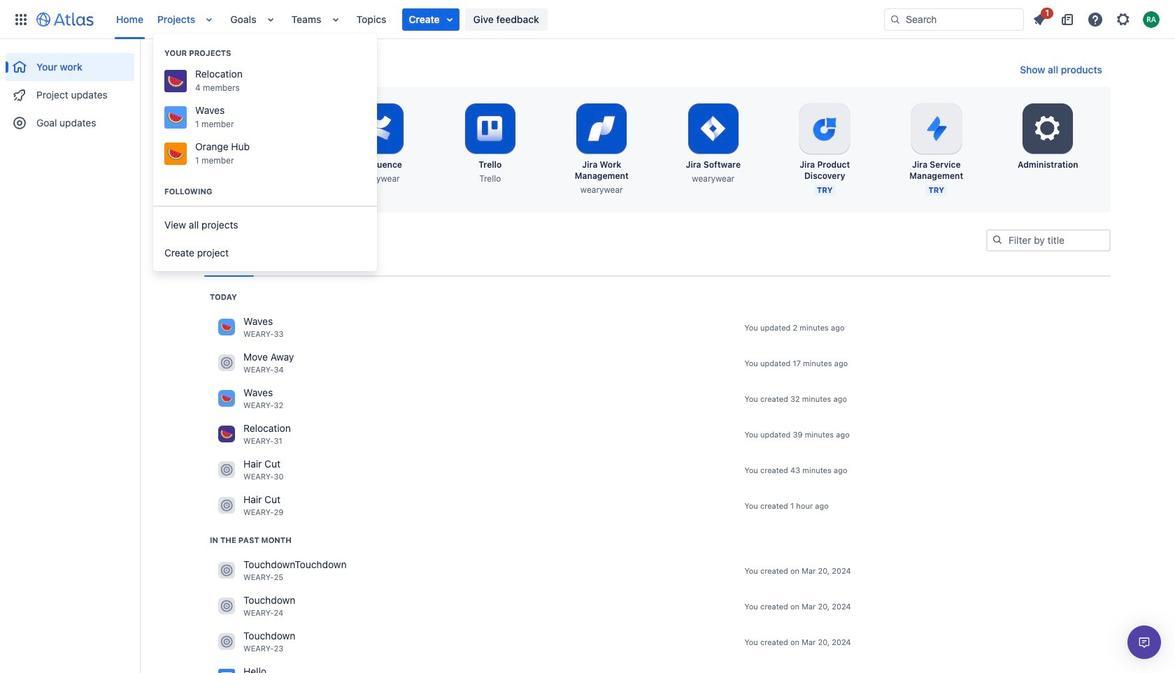 Task type: describe. For each thing, give the bounding box(es) containing it.
0 vertical spatial group
[[6, 39, 134, 141]]

1 horizontal spatial list
[[1027, 5, 1167, 30]]

1 vertical spatial settings image
[[1031, 112, 1065, 145]]

0 horizontal spatial list
[[109, 0, 884, 39]]

Search field
[[884, 8, 1024, 30]]

0 vertical spatial settings image
[[1115, 11, 1132, 28]]

2 townsquare image from the top
[[218, 391, 235, 407]]

townsquare image for 5th townsquare icon
[[218, 598, 235, 615]]

account image
[[1143, 11, 1160, 28]]

6 townsquare image from the top
[[218, 634, 235, 651]]

help image
[[1087, 11, 1104, 28]]



Task type: vqa. For each thing, say whether or not it's contained in the screenshot.
:thumbsup: icon
no



Task type: locate. For each thing, give the bounding box(es) containing it.
top element
[[8, 0, 884, 39]]

heading
[[153, 48, 377, 59], [153, 186, 377, 197], [210, 292, 237, 303], [210, 535, 292, 546]]

Filter by title field
[[988, 231, 1109, 250]]

1 townsquare image from the top
[[218, 319, 235, 336]]

2 vertical spatial townsquare image
[[218, 598, 235, 615]]

notifications image
[[1031, 11, 1048, 28]]

confluence image
[[218, 670, 235, 674]]

2 townsquare image from the top
[[218, 426, 235, 443]]

search image
[[890, 14, 901, 25]]

banner
[[0, 0, 1175, 39]]

open intercom messenger image
[[1136, 634, 1153, 651]]

1 vertical spatial group
[[153, 206, 377, 271]]

5 townsquare image from the top
[[218, 563, 235, 579]]

0 vertical spatial townsquare image
[[218, 355, 235, 372]]

list
[[109, 0, 884, 39], [1027, 5, 1167, 30]]

group
[[6, 39, 134, 141], [153, 206, 377, 271]]

1 vertical spatial townsquare image
[[218, 426, 235, 443]]

4 townsquare image from the top
[[218, 498, 235, 514]]

3 townsquare image from the top
[[218, 462, 235, 479]]

list item inside list
[[402, 8, 459, 30]]

settings image
[[1115, 11, 1132, 28], [1031, 112, 1065, 145]]

3 townsquare image from the top
[[218, 598, 235, 615]]

list item
[[1027, 5, 1053, 30], [402, 8, 459, 30]]

townsquare image
[[218, 319, 235, 336], [218, 391, 235, 407], [218, 462, 235, 479], [218, 498, 235, 514], [218, 563, 235, 579], [218, 634, 235, 651]]

0 horizontal spatial settings image
[[1031, 112, 1065, 145]]

None search field
[[884, 8, 1024, 30]]

0 horizontal spatial group
[[6, 39, 134, 141]]

0 horizontal spatial list item
[[402, 8, 459, 30]]

1 horizontal spatial group
[[153, 206, 377, 271]]

switch to... image
[[13, 11, 29, 28]]

1 horizontal spatial list item
[[1027, 5, 1053, 30]]

townsquare image
[[218, 355, 235, 372], [218, 426, 235, 443], [218, 598, 235, 615]]

townsquare image for 6th townsquare icon from the bottom
[[218, 355, 235, 372]]

your projects group
[[153, 34, 377, 176]]

search image
[[992, 234, 1003, 246]]

1 townsquare image from the top
[[218, 355, 235, 372]]

1 horizontal spatial settings image
[[1115, 11, 1132, 28]]

tab list
[[199, 254, 1116, 277]]



